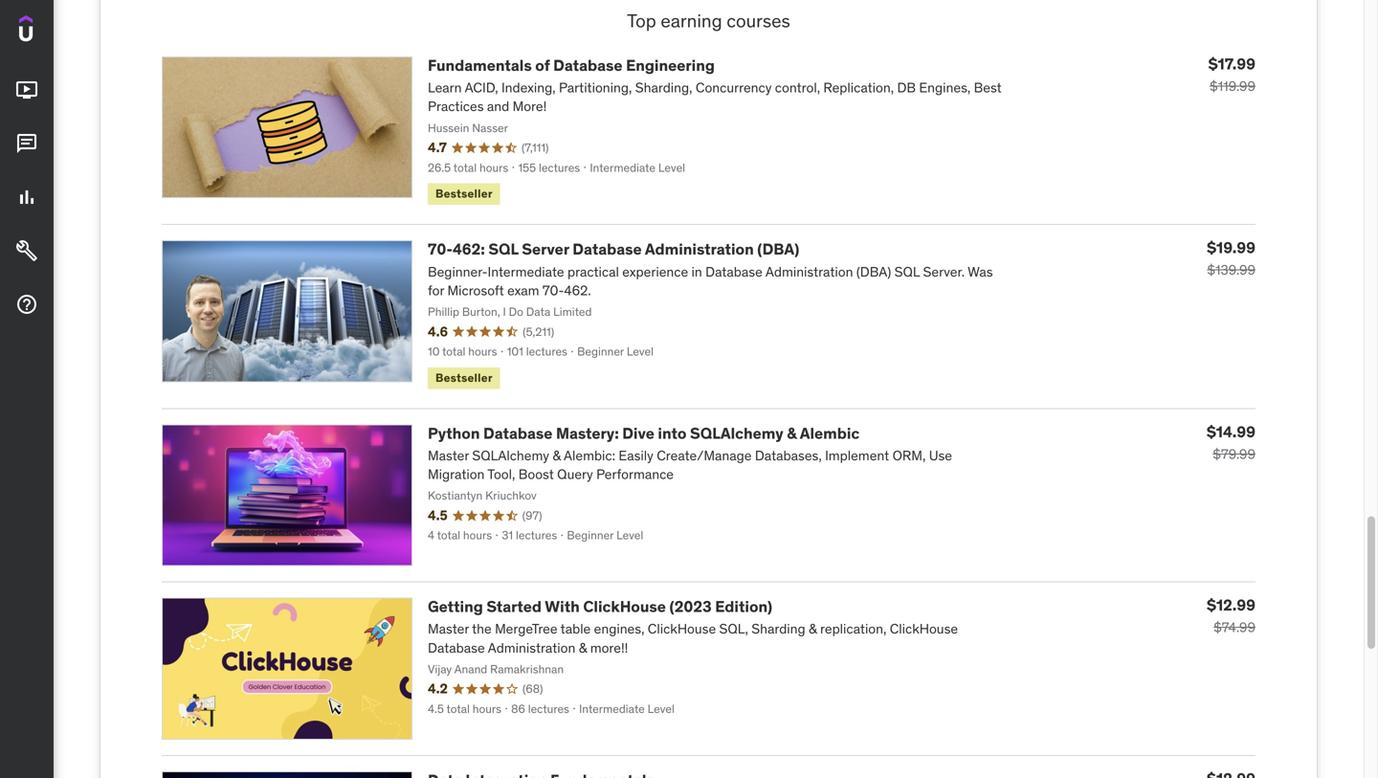Task type: describe. For each thing, give the bounding box(es) containing it.
with
[[545, 597, 580, 617]]

learn
[[428, 79, 462, 96]]

replication,
[[824, 79, 894, 96]]

for
[[428, 282, 444, 299]]

intermediate level for getting started with clickhouse (2023 edition)
[[579, 702, 675, 717]]

$19.99 $139.99
[[1208, 238, 1256, 279]]

(5,211)
[[523, 324, 555, 339]]

python database mastery: dive into sqlalchemy & alembic link
[[428, 424, 860, 443]]

medium image
[[15, 186, 38, 209]]

101
[[507, 344, 524, 359]]

level for 70-462: sql server database administration (dba)
[[627, 344, 654, 359]]

database inside the python database mastery: dive into sqlalchemy & alembic master sqlalchemy & alembic: easily create/manage databases, implement orm, use migration tool, boost query performance kostiantyn kriuchkov
[[484, 424, 553, 443]]

tool,
[[488, 466, 516, 483]]

31 lectures
[[502, 528, 557, 543]]

fundamentals of database engineering learn acid, indexing, partitioning, sharding, concurrency control, replication, db engines, best practices and more! hussein nasser
[[428, 55, 1002, 135]]

getting started with clickhouse (2023 edition) link
[[428, 597, 773, 617]]

86 lectures
[[512, 702, 570, 717]]

$14.99 $79.99
[[1207, 422, 1256, 463]]

top
[[627, 9, 657, 32]]

$17.99
[[1209, 54, 1256, 74]]

intermediate for fundamentals of database engineering
[[590, 160, 656, 175]]

bestseller for fundamentals
[[436, 186, 493, 201]]

1 horizontal spatial administration
[[645, 239, 754, 259]]

of
[[536, 55, 550, 75]]

more!
[[513, 98, 547, 115]]

lectures for 70-462: sql server database administration (dba)
[[526, 344, 568, 359]]

concurrency
[[696, 79, 772, 96]]

master inside getting started with clickhouse (2023 edition) master the mergetree table engines, clickhouse sql, sharding & replication, clickhouse database administration & more!! vijay anand ramakrishnan
[[428, 621, 469, 638]]

1 medium image from the top
[[15, 79, 38, 102]]

4 total hours
[[428, 528, 492, 543]]

462:
[[453, 239, 485, 259]]

1 vertical spatial (dba)
[[857, 263, 892, 280]]

155
[[518, 160, 536, 175]]

practices
[[428, 98, 484, 115]]

& right the sharding
[[809, 621, 817, 638]]

hours for fundamentals of database engineering
[[480, 160, 509, 175]]

70-462: sql server database administration (dba) link
[[428, 239, 800, 259]]

1 vertical spatial sqlalchemy
[[472, 447, 550, 464]]

python database mastery: dive into sqlalchemy & alembic master sqlalchemy & alembic: easily create/manage databases, implement orm, use migration tool, boost query performance kostiantyn kriuchkov
[[428, 424, 953, 503]]

orm,
[[893, 447, 926, 464]]

replication,
[[821, 621, 887, 638]]

implement
[[826, 447, 890, 464]]

1 vertical spatial sql
[[895, 263, 920, 280]]

experience
[[623, 263, 689, 280]]

control,
[[775, 79, 821, 96]]

5211 reviews element
[[523, 324, 555, 340]]

earning
[[661, 9, 723, 32]]

microsoft
[[448, 282, 504, 299]]

database right "in"
[[706, 263, 763, 280]]

query
[[557, 466, 593, 483]]

3 medium image from the top
[[15, 240, 38, 263]]

do
[[509, 304, 524, 319]]

administration inside getting started with clickhouse (2023 edition) master the mergetree table engines, clickhouse sql, sharding & replication, clickhouse database administration & more!! vijay anand ramakrishnan
[[488, 639, 576, 657]]

$12.99
[[1208, 596, 1256, 615]]

alembic:
[[564, 447, 616, 464]]

in
[[692, 263, 703, 280]]

155 lectures
[[518, 160, 580, 175]]

total for fundamentals of database engineering
[[454, 160, 477, 175]]

into
[[658, 424, 687, 443]]

python
[[428, 424, 480, 443]]

vijay
[[428, 662, 452, 677]]

data
[[526, 304, 551, 319]]

indexing,
[[502, 79, 556, 96]]

& up databases,
[[787, 424, 797, 443]]

engineering
[[626, 55, 715, 75]]

the
[[472, 621, 492, 638]]

0 horizontal spatial 70-
[[428, 239, 453, 259]]

level for python database mastery: dive into sqlalchemy & alembic
[[617, 528, 644, 543]]

fundamentals of database engineering link
[[428, 55, 715, 75]]

70-462: sql server database administration (dba) beginner-intermediate practical experience in database administration (dba) sql server. was for microsoft exam 70-462. phillip burton, i do data limited
[[428, 239, 994, 319]]

i
[[503, 304, 506, 319]]

86
[[512, 702, 526, 717]]

10
[[428, 344, 440, 359]]

$74.99
[[1214, 619, 1256, 636]]

1 vertical spatial administration
[[766, 263, 854, 280]]

4 medium image from the top
[[15, 293, 38, 316]]

mergetree
[[495, 621, 558, 638]]

clickhouse right replication,
[[890, 621, 959, 638]]

engines,
[[594, 621, 645, 638]]

4.5 for 4.5 total hours
[[428, 702, 444, 717]]

databases,
[[755, 447, 822, 464]]

4.7
[[428, 139, 447, 156]]

exam
[[508, 282, 540, 299]]

& down table
[[579, 639, 587, 657]]

practical
[[568, 263, 619, 280]]

kriuchkov
[[486, 489, 537, 503]]

(97)
[[523, 508, 542, 523]]

intermediate inside "70-462: sql server database administration (dba) beginner-intermediate practical experience in database administration (dba) sql server. was for microsoft exam 70-462. phillip burton, i do data limited"
[[488, 263, 565, 280]]

engines,
[[920, 79, 971, 96]]

server
[[522, 239, 570, 259]]

alembic
[[800, 424, 860, 443]]

kostiantyn
[[428, 489, 483, 503]]

beginner level for python database mastery: dive into sqlalchemy & alembic
[[567, 528, 644, 543]]

started
[[487, 597, 542, 617]]

$139.99
[[1208, 262, 1256, 279]]

top earning courses
[[627, 9, 791, 32]]

1 horizontal spatial sqlalchemy
[[690, 424, 784, 443]]



Task type: locate. For each thing, give the bounding box(es) containing it.
$79.99
[[1214, 446, 1256, 463]]

intermediate
[[590, 160, 656, 175], [488, 263, 565, 280], [579, 702, 645, 717]]

1 vertical spatial beginner level
[[567, 528, 644, 543]]

1 vertical spatial beginner
[[567, 528, 614, 543]]

bestseller for 70-
[[436, 370, 493, 385]]

anand
[[455, 662, 488, 677]]

burton,
[[462, 304, 500, 319]]

partitioning,
[[559, 79, 632, 96]]

1 vertical spatial bestseller
[[436, 370, 493, 385]]

clickhouse up engines,
[[583, 597, 666, 617]]

use
[[930, 447, 953, 464]]

total for getting started with clickhouse (2023 edition)
[[447, 702, 470, 717]]

70- up data
[[543, 282, 564, 299]]

intermediate right 155 lectures
[[590, 160, 656, 175]]

performance
[[597, 466, 674, 483]]

97 reviews element
[[523, 508, 542, 524]]

total right 10
[[442, 344, 466, 359]]

hussein
[[428, 120, 470, 135]]

nasser
[[472, 120, 508, 135]]

0 vertical spatial intermediate
[[590, 160, 656, 175]]

ramakrishnan
[[490, 662, 564, 677]]

2 master from the top
[[428, 621, 469, 638]]

dive
[[623, 424, 655, 443]]

(dba)
[[758, 239, 800, 259], [857, 263, 892, 280]]

$119.99
[[1210, 77, 1256, 95]]

hours left 86
[[473, 702, 502, 717]]

lectures down 68 reviews element
[[528, 702, 570, 717]]

edition)
[[716, 597, 773, 617]]

database up tool,
[[484, 424, 553, 443]]

level down performance
[[617, 528, 644, 543]]

mastery:
[[556, 424, 619, 443]]

sql
[[489, 239, 519, 259], [895, 263, 920, 280]]

1 vertical spatial intermediate level
[[579, 702, 675, 717]]

beginner
[[578, 344, 624, 359], [567, 528, 614, 543]]

(68)
[[523, 682, 543, 697]]

total
[[454, 160, 477, 175], [442, 344, 466, 359], [437, 528, 461, 543], [447, 702, 470, 717]]

sql,
[[720, 621, 749, 638]]

beginner for 70-462: sql server database administration (dba)
[[578, 344, 624, 359]]

lectures down 5211 reviews element
[[526, 344, 568, 359]]

sharding,
[[636, 79, 693, 96]]

beginner level for 70-462: sql server database administration (dba)
[[578, 344, 654, 359]]

4.5 down 4.2
[[428, 702, 444, 717]]

2 bestseller from the top
[[436, 370, 493, 385]]

udemy image
[[19, 15, 106, 48]]

0 horizontal spatial (dba)
[[758, 239, 800, 259]]

$19.99
[[1208, 238, 1256, 258]]

2 vertical spatial intermediate
[[579, 702, 645, 717]]

database up partitioning,
[[554, 55, 623, 75]]

clickhouse down "(2023"
[[648, 621, 716, 638]]

sqlalchemy up create/manage
[[690, 424, 784, 443]]

intermediate up exam
[[488, 263, 565, 280]]

2 horizontal spatial administration
[[766, 263, 854, 280]]

intermediate down more!!
[[579, 702, 645, 717]]

sqlalchemy up tool,
[[472, 447, 550, 464]]

0 horizontal spatial administration
[[488, 639, 576, 657]]

create/manage
[[657, 447, 752, 464]]

hours for getting started with clickhouse (2023 edition)
[[473, 702, 502, 717]]

master
[[428, 447, 469, 464], [428, 621, 469, 638]]

intermediate level
[[590, 160, 686, 175], [579, 702, 675, 717]]

and
[[487, 98, 510, 115]]

1 4.5 from the top
[[428, 507, 448, 524]]

server.
[[924, 263, 965, 280]]

sqlalchemy
[[690, 424, 784, 443], [472, 447, 550, 464]]

intermediate for getting started with clickhouse (2023 edition)
[[579, 702, 645, 717]]

&
[[787, 424, 797, 443], [553, 447, 561, 464], [809, 621, 817, 638], [579, 639, 587, 657]]

medium image
[[15, 79, 38, 102], [15, 132, 38, 155], [15, 240, 38, 263], [15, 293, 38, 316]]

database up anand
[[428, 639, 485, 657]]

getting
[[428, 597, 483, 617]]

beginner level
[[578, 344, 654, 359], [567, 528, 644, 543]]

beginner for python database mastery: dive into sqlalchemy & alembic
[[567, 528, 614, 543]]

lectures for python database mastery: dive into sqlalchemy & alembic
[[516, 528, 557, 543]]

0 vertical spatial beginner
[[578, 344, 624, 359]]

$17.99 $119.99
[[1209, 54, 1256, 95]]

68 reviews element
[[523, 682, 543, 698]]

1 horizontal spatial sql
[[895, 263, 920, 280]]

26.5 total hours
[[428, 160, 509, 175]]

1 vertical spatial master
[[428, 621, 469, 638]]

0 vertical spatial (dba)
[[758, 239, 800, 259]]

4.6
[[428, 323, 448, 340]]

fundamentals
[[428, 55, 532, 75]]

total right 26.5
[[454, 160, 477, 175]]

limited
[[554, 304, 592, 319]]

4.5 up 4
[[428, 507, 448, 524]]

level down getting started with clickhouse (2023 edition) master the mergetree table engines, clickhouse sql, sharding & replication, clickhouse database administration & more!! vijay anand ramakrishnan
[[648, 702, 675, 717]]

0 horizontal spatial sql
[[489, 239, 519, 259]]

hours left 155
[[480, 160, 509, 175]]

26.5
[[428, 160, 451, 175]]

phillip
[[428, 304, 460, 319]]

sharding
[[752, 621, 806, 638]]

database inside fundamentals of database engineering learn acid, indexing, partitioning, sharding, concurrency control, replication, db engines, best practices and more! hussein nasser
[[554, 55, 623, 75]]

462.
[[564, 282, 591, 299]]

best
[[974, 79, 1002, 96]]

intermediate level down the sharding,
[[590, 160, 686, 175]]

0 vertical spatial 4.5
[[428, 507, 448, 524]]

1 vertical spatial 70-
[[543, 282, 564, 299]]

1 vertical spatial 4.5
[[428, 702, 444, 717]]

1 master from the top
[[428, 447, 469, 464]]

more!!
[[591, 639, 629, 657]]

$12.99 $74.99
[[1208, 596, 1256, 636]]

2 medium image from the top
[[15, 132, 38, 155]]

beginner-
[[428, 263, 488, 280]]

0 vertical spatial beginner level
[[578, 344, 654, 359]]

0 horizontal spatial sqlalchemy
[[472, 447, 550, 464]]

lectures down 7111 reviews "element"
[[539, 160, 580, 175]]

level down the sharding,
[[659, 160, 686, 175]]

2 vertical spatial administration
[[488, 639, 576, 657]]

0 vertical spatial administration
[[645, 239, 754, 259]]

master up migration
[[428, 447, 469, 464]]

administration
[[645, 239, 754, 259], [766, 263, 854, 280], [488, 639, 576, 657]]

1 horizontal spatial 70-
[[543, 282, 564, 299]]

70- up beginner-
[[428, 239, 453, 259]]

master inside the python database mastery: dive into sqlalchemy & alembic master sqlalchemy & alembic: easily create/manage databases, implement orm, use migration tool, boost query performance kostiantyn kriuchkov
[[428, 447, 469, 464]]

lectures
[[539, 160, 580, 175], [526, 344, 568, 359], [516, 528, 557, 543], [528, 702, 570, 717]]

beginner level down limited
[[578, 344, 654, 359]]

4.5 total hours
[[428, 702, 502, 717]]

level down experience
[[627, 344, 654, 359]]

hours left 31
[[463, 528, 492, 543]]

table
[[561, 621, 591, 638]]

4.5 for 4.5
[[428, 507, 448, 524]]

master down getting
[[428, 621, 469, 638]]

sql left server.
[[895, 263, 920, 280]]

database
[[554, 55, 623, 75], [573, 239, 642, 259], [706, 263, 763, 280], [484, 424, 553, 443], [428, 639, 485, 657]]

(2023
[[670, 597, 712, 617]]

total for 70-462: sql server database administration (dba)
[[442, 344, 466, 359]]

database up practical
[[573, 239, 642, 259]]

4.2
[[428, 681, 448, 698]]

bestseller down 26.5 total hours
[[436, 186, 493, 201]]

4
[[428, 528, 435, 543]]

$14.99
[[1207, 422, 1256, 442]]

0 vertical spatial sql
[[489, 239, 519, 259]]

beginner down limited
[[578, 344, 624, 359]]

4.5
[[428, 507, 448, 524], [428, 702, 444, 717]]

31
[[502, 528, 513, 543]]

level for fundamentals of database engineering
[[659, 160, 686, 175]]

intermediate level for fundamentals of database engineering
[[590, 160, 686, 175]]

1 vertical spatial intermediate
[[488, 263, 565, 280]]

beginner right 31 lectures
[[567, 528, 614, 543]]

boost
[[519, 466, 554, 483]]

& up query
[[553, 447, 561, 464]]

lectures for fundamentals of database engineering
[[539, 160, 580, 175]]

10 total hours
[[428, 344, 497, 359]]

courses
[[727, 9, 791, 32]]

1 horizontal spatial (dba)
[[857, 263, 892, 280]]

bestseller down "10 total hours"
[[436, 370, 493, 385]]

was
[[968, 263, 994, 280]]

migration
[[428, 466, 485, 483]]

0 vertical spatial master
[[428, 447, 469, 464]]

beginner level down performance
[[567, 528, 644, 543]]

0 vertical spatial sqlalchemy
[[690, 424, 784, 443]]

lectures for getting started with clickhouse (2023 edition)
[[528, 702, 570, 717]]

0 vertical spatial intermediate level
[[590, 160, 686, 175]]

intermediate level down more!!
[[579, 702, 675, 717]]

2 4.5 from the top
[[428, 702, 444, 717]]

clickhouse
[[583, 597, 666, 617], [648, 621, 716, 638], [890, 621, 959, 638]]

hours for 70-462: sql server database administration (dba)
[[469, 344, 497, 359]]

acid,
[[465, 79, 499, 96]]

easily
[[619, 447, 654, 464]]

hours
[[480, 160, 509, 175], [469, 344, 497, 359], [463, 528, 492, 543], [473, 702, 502, 717]]

lectures down 97 reviews 'element' on the bottom left
[[516, 528, 557, 543]]

hours left 101 in the top left of the page
[[469, 344, 497, 359]]

sql right 462:
[[489, 239, 519, 259]]

1 bestseller from the top
[[436, 186, 493, 201]]

7111 reviews element
[[522, 140, 549, 156]]

0 vertical spatial 70-
[[428, 239, 453, 259]]

total for python database mastery: dive into sqlalchemy & alembic
[[437, 528, 461, 543]]

total down 4.2
[[447, 702, 470, 717]]

getting started with clickhouse (2023 edition) master the mergetree table engines, clickhouse sql, sharding & replication, clickhouse database administration & more!! vijay anand ramakrishnan
[[428, 597, 959, 677]]

database inside getting started with clickhouse (2023 edition) master the mergetree table engines, clickhouse sql, sharding & replication, clickhouse database administration & more!! vijay anand ramakrishnan
[[428, 639, 485, 657]]

level for getting started with clickhouse (2023 edition)
[[648, 702, 675, 717]]

hours for python database mastery: dive into sqlalchemy & alembic
[[463, 528, 492, 543]]

0 vertical spatial bestseller
[[436, 186, 493, 201]]

total right 4
[[437, 528, 461, 543]]



Task type: vqa. For each thing, say whether or not it's contained in the screenshot.
the bottom Office Productivity link
no



